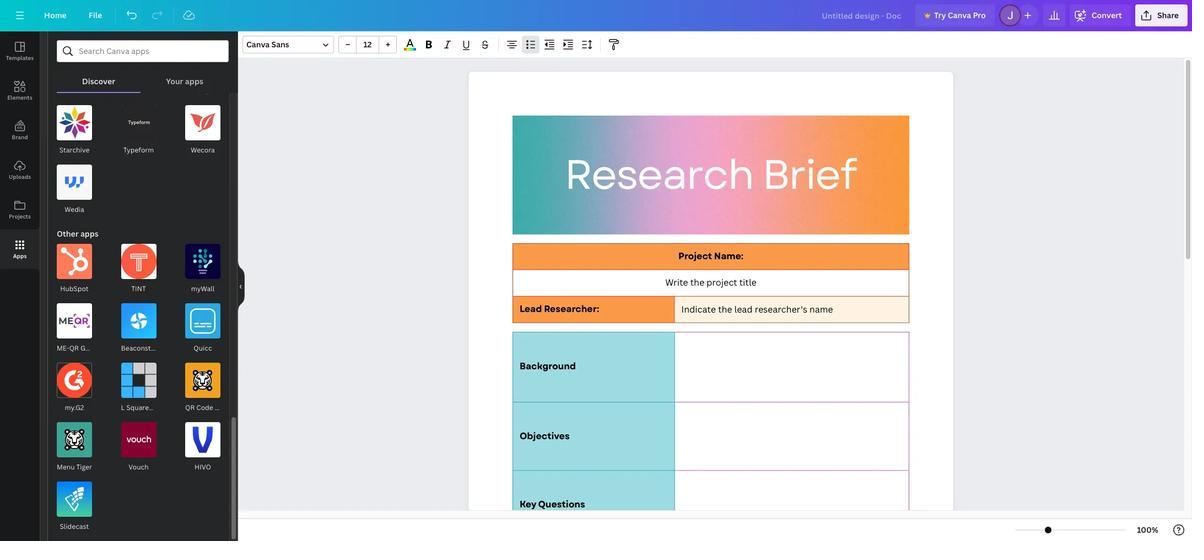 Task type: locate. For each thing, give the bounding box(es) containing it.
Design title text field
[[813, 4, 911, 26]]

canva right try
[[948, 10, 971, 20]]

canva left sans
[[246, 39, 270, 50]]

1 vertical spatial generator
[[215, 404, 247, 413]]

apps for your apps
[[185, 76, 203, 87]]

apps for other apps
[[80, 229, 99, 239]]

qr
[[69, 344, 79, 353], [160, 344, 169, 353], [185, 404, 195, 413]]

0 horizontal spatial qr
[[69, 344, 79, 353]]

templates
[[6, 54, 34, 62]]

beaconstac
[[121, 344, 158, 353]]

vouch
[[129, 463, 149, 472]]

side panel tab list
[[0, 31, 40, 270]]

try
[[934, 10, 946, 20]]

other
[[57, 229, 79, 239]]

canva
[[948, 10, 971, 20], [246, 39, 270, 50]]

share
[[1158, 10, 1179, 20]]

0 vertical spatial canva
[[948, 10, 971, 20]]

100% button
[[1130, 522, 1166, 540]]

0 horizontal spatial generator
[[80, 344, 113, 353]]

sync
[[211, 86, 227, 95]]

canva inside button
[[948, 10, 971, 20]]

generator
[[80, 344, 113, 353], [215, 404, 247, 413]]

1 vertical spatial apps
[[80, 229, 99, 239]]

mywall
[[191, 284, 215, 294]]

apps right the your
[[185, 76, 203, 87]]

canva inside dropdown button
[[246, 39, 270, 50]]

apps inside button
[[185, 76, 203, 87]]

sans
[[272, 39, 289, 50]]

discover button
[[57, 62, 141, 92]]

shopify
[[185, 86, 210, 95]]

hide image
[[238, 260, 245, 313]]

group
[[338, 36, 397, 53]]

file button
[[80, 4, 111, 26]]

1 horizontal spatial canva
[[948, 10, 971, 20]]

your
[[166, 76, 183, 87]]

0 horizontal spatial apps
[[80, 229, 99, 239]]

hub
[[155, 404, 168, 413]]

tiger
[[76, 463, 92, 472]]

generator for me-qr generator
[[80, 344, 113, 353]]

0 vertical spatial apps
[[185, 76, 203, 87]]

1 vertical spatial canva
[[246, 39, 270, 50]]

templates button
[[0, 31, 40, 71]]

1 horizontal spatial apps
[[185, 76, 203, 87]]

quicc
[[194, 344, 212, 353]]

publer
[[128, 86, 149, 95]]

main menu bar
[[0, 0, 1192, 31]]

try canva pro button
[[916, 4, 995, 26]]

home link
[[35, 4, 75, 26]]

your apps button
[[141, 62, 229, 92]]

discover
[[82, 76, 115, 87]]

generator right me-
[[80, 344, 113, 353]]

squared
[[126, 404, 153, 413]]

l
[[121, 404, 125, 413]]

0 horizontal spatial canva
[[246, 39, 270, 50]]

starchive
[[59, 146, 89, 155]]

0 vertical spatial generator
[[80, 344, 113, 353]]

apps button
[[0, 230, 40, 270]]

apps right 'other'
[[80, 229, 99, 239]]

1 horizontal spatial qr
[[160, 344, 169, 353]]

menu tiger
[[57, 463, 92, 472]]

my.g2
[[65, 404, 84, 413]]

1 horizontal spatial generator
[[215, 404, 247, 413]]

apps
[[185, 76, 203, 87], [80, 229, 99, 239]]

generator right code
[[215, 404, 247, 413]]

tint
[[131, 284, 146, 294]]

share button
[[1135, 4, 1188, 26]]

qr for beaconstac
[[160, 344, 169, 353]]

me-
[[57, 344, 69, 353]]



Task type: vqa. For each thing, say whether or not it's contained in the screenshot.
Blue White Cute Pastel Pet Photo Collage Photo Collage by Canva Creative Studio
no



Task type: describe. For each thing, give the bounding box(es) containing it.
Search Canva apps search field
[[79, 41, 207, 62]]

slidecast
[[60, 523, 89, 532]]

l squared hub
[[121, 404, 168, 413]]

convert
[[1092, 10, 1122, 20]]

qr for me-
[[69, 344, 79, 353]]

generator for qr code generator
[[215, 404, 247, 413]]

brand button
[[0, 111, 40, 150]]

research brief
[[565, 145, 856, 205]]

menu
[[57, 463, 75, 472]]

me-qr generator
[[57, 344, 113, 353]]

elements
[[7, 94, 32, 101]]

wecora
[[191, 146, 215, 155]]

color range image
[[404, 48, 416, 51]]

qr code generator
[[185, 404, 247, 413]]

hubspot
[[60, 284, 89, 294]]

uploads button
[[0, 150, 40, 190]]

2 horizontal spatial qr
[[185, 404, 195, 413]]

convert button
[[1070, 4, 1131, 26]]

Research Brief text field
[[469, 72, 954, 542]]

projects button
[[0, 190, 40, 230]]

code
[[196, 404, 213, 413]]

other apps
[[57, 229, 99, 239]]

photoshelter
[[57, 86, 99, 95]]

brief
[[763, 145, 856, 205]]

typeform
[[123, 146, 154, 155]]

canva sans
[[246, 39, 289, 50]]

your apps
[[166, 76, 203, 87]]

research
[[565, 145, 754, 205]]

wedia
[[65, 205, 84, 214]]

shopify sync
[[185, 86, 227, 95]]

uploads
[[9, 173, 31, 181]]

home
[[44, 10, 67, 20]]

100%
[[1137, 525, 1159, 536]]

try canva pro
[[934, 10, 986, 20]]

pro
[[973, 10, 986, 20]]

file
[[89, 10, 102, 20]]

– – number field
[[360, 39, 375, 50]]

beaconstac qr
[[121, 344, 169, 353]]

brand
[[12, 133, 28, 141]]

hivo
[[195, 463, 211, 472]]

apps
[[13, 252, 27, 260]]

canva sans button
[[243, 36, 334, 53]]

elements button
[[0, 71, 40, 111]]

projects
[[9, 213, 31, 220]]



